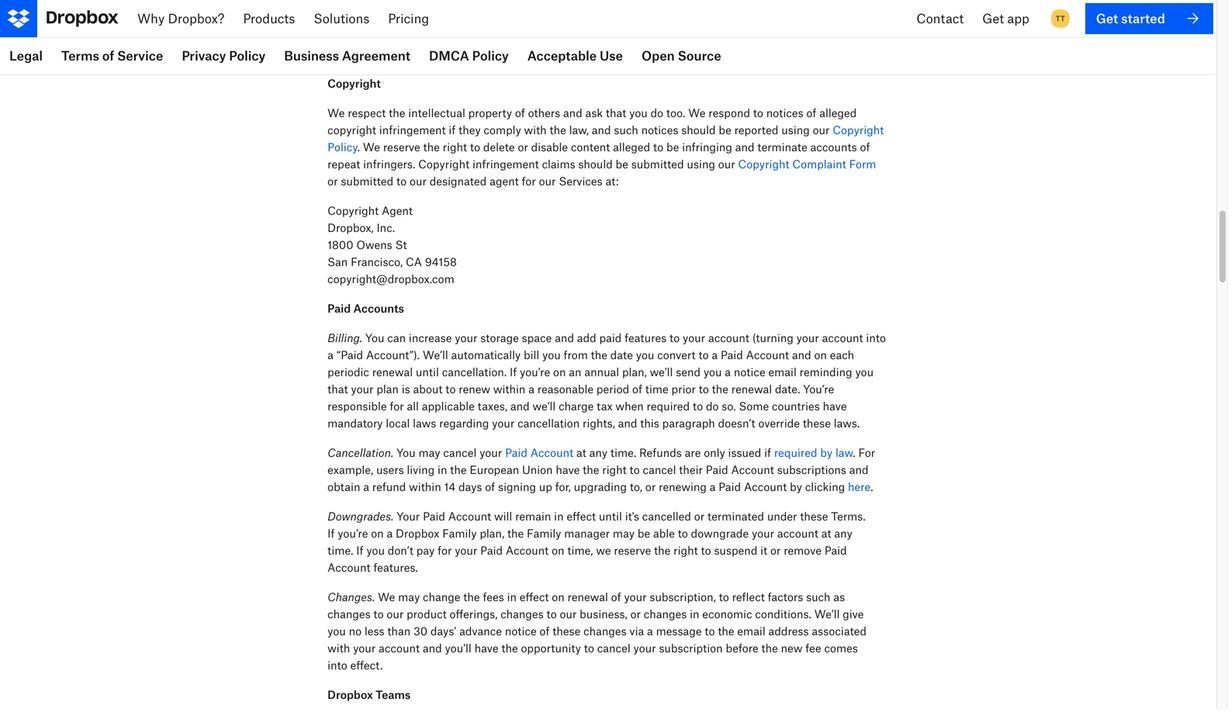 Task type: vqa. For each thing, say whether or not it's contained in the screenshot.
right "SET"
no



Task type: describe. For each thing, give the bounding box(es) containing it.
in right fees
[[507, 590, 517, 604]]

brand
[[357, 30, 387, 43]]

all
[[407, 400, 419, 413]]

to inside the services are protected by copyright, trademark, and other us and foreign laws. these terms don't grant you any right, title, or interest in the services, others' content in the services, dropbox trademarks, logos and other brand features. we welcome feedback, but note that we may use comments or suggestions without any obligation to you.
[[382, 47, 392, 61]]

paid account link
[[505, 446, 573, 459]]

francisco,
[[351, 255, 403, 268]]

account up union
[[530, 446, 573, 459]]

in down 'us'
[[642, 13, 651, 26]]

acceptable use
[[527, 48, 623, 63]]

you're inside your paid account will remain in effect until it's cancelled or terminated under these terms. if you're on a dropbox family plan, the family manager may be able to downgrade your account at any time. if you don't pay for your paid account on time, we reserve the right to suspend it or remove paid account features.
[[338, 527, 368, 540]]

be inside we respect the intellectual property of others and ask that you do too. we respond to notices of alleged copyright infringement if they comply with the law, and such notices should be reported using our
[[719, 123, 731, 137]]

date
[[610, 348, 633, 362]]

or inside we may change the fees in effect on renewal of your subscription, to reflect factors such as changes to our product offerings, changes to our business, or changes in economic conditions. we'll give you no less than 30 days' advance notice of these changes via a message to the email address associated with your account and you'll have the opportunity to cancel your subscription before the new fee comes into effect.
[[630, 607, 641, 621]]

changes down business,
[[584, 625, 627, 638]]

and inside . for example, users living in the european union have the right to cancel their paid account subscriptions and obtain a refund within 14 days of signing up for, upgrading to, or renewing a paid account by clicking
[[849, 463, 869, 476]]

protected
[[416, 0, 465, 9]]

or down protected
[[425, 13, 436, 26]]

you inside we respect the intellectual property of others and ask that you do too. we respond to notices of alleged copyright infringement if they comply with the law, and such notices should be reported using our
[[629, 106, 648, 119]]

account inside your paid account will remain in effect until it's cancelled or terminated under these terms. if you're on a dropbox family plan, the family manager may be able to downgrade your account at any time. if you don't pay for your paid account on time, we reserve the right to suspend it or remove paid account features.
[[777, 527, 818, 540]]

to up economic
[[719, 590, 729, 604]]

"paid
[[336, 348, 363, 362]]

of left 'service'
[[102, 48, 114, 63]]

responsible
[[328, 400, 387, 413]]

local
[[386, 417, 410, 430]]

of up accounts
[[806, 106, 816, 119]]

conditions.
[[755, 607, 811, 621]]

within inside you can increase your storage space and add paid features to your account (turning your account into a "paid account"). we'll automatically bill you from the date you convert to a paid account and on each periodic renewal until cancellation. if you're on an annual plan, we'll send you a notice email reminding you that your plan is about to renew within a reasonable period of time prior to the renewal date. you're responsible for all applicable taxes, and we'll charge tax when required to do so. some countries have mandatory local laws regarding your cancellation rights, and this paragraph doesn't override these laws.
[[493, 382, 526, 396]]

into inside you can increase your storage space and add paid features to your account (turning your account into a "paid account"). we'll automatically bill you from the date you convert to a paid account and on each periodic renewal until cancellation. if you're on an annual plan, we'll send you a notice email reminding you that your plan is about to renew within a reasonable period of time prior to the renewal date. you're responsible for all applicable taxes, and we'll charge tax when required to do so. some countries have mandatory local laws regarding your cancellation rights, and this paragraph doesn't override these laws.
[[866, 331, 886, 344]]

dropbox inside your paid account will remain in effect until it's cancelled or terminated under these terms. if you're on a dropbox family plan, the family manager may be able to downgrade your account at any time. if you don't pay for your paid account on time, we reserve the right to suspend it or remove paid account features.
[[396, 527, 439, 540]]

the up offerings,
[[463, 590, 480, 604]]

only
[[704, 446, 725, 459]]

they
[[459, 123, 481, 137]]

applicable
[[422, 400, 475, 413]]

we up "copyright"
[[328, 106, 345, 119]]

account up changes.
[[328, 561, 371, 574]]

required by law link
[[774, 446, 853, 459]]

law
[[835, 446, 853, 459]]

using inside . we reserve the right to delete or disable content alleged to be infringing and terminate accounts of repeat infringers. copyright infringement claims should be submitted using our
[[687, 157, 715, 171]]

you're
[[803, 382, 834, 396]]

the up disable
[[550, 123, 566, 137]]

to up convert
[[670, 331, 680, 344]]

that inside we respect the intellectual property of others and ask that you do too. we respond to notices of alleged copyright infringement if they comply with the law, and such notices should be reported using our
[[606, 106, 626, 119]]

a left '"paid'
[[328, 348, 334, 362]]

tt button
[[1048, 6, 1073, 31]]

the left new
[[761, 642, 778, 655]]

contact button
[[907, 0, 973, 37]]

downgrade
[[691, 527, 749, 540]]

your down taxes,
[[492, 417, 515, 430]]

pay
[[416, 544, 435, 557]]

the up annual
[[591, 348, 607, 362]]

foreign
[[690, 0, 726, 9]]

1 vertical spatial you
[[396, 446, 416, 459]]

features. inside your paid account will remain in effect until it's cancelled or terminated under these terms. if you're on a dropbox family plan, the family manager may be able to downgrade your account at any time. if you don't pay for your paid account on time, we reserve the right to suspend it or remove paid account features.
[[373, 561, 418, 574]]

acceptable
[[527, 48, 597, 63]]

ask
[[585, 106, 603, 119]]

policy for dmca policy
[[472, 48, 509, 63]]

account up each at the right of the page
[[822, 331, 863, 344]]

we inside the services are protected by copyright, trademark, and other us and foreign laws. these terms don't grant you any right, title, or interest in the services, others' content in the services, dropbox trademarks, logos and other brand features. we welcome feedback, but note that we may use comments or suggestions without any obligation to you.
[[629, 30, 644, 43]]

0 vertical spatial renewal
[[372, 365, 413, 379]]

to up opportunity
[[547, 607, 557, 621]]

our up than
[[387, 607, 404, 621]]

any down rights,
[[589, 446, 608, 459]]

in up welcome
[[481, 13, 491, 26]]

taxes,
[[478, 400, 507, 413]]

here link
[[848, 480, 871, 493]]

to down they
[[470, 140, 480, 154]]

the down will
[[507, 527, 524, 540]]

feedback,
[[507, 30, 557, 43]]

so.
[[722, 400, 736, 413]]

until inside your paid account will remain in effect until it's cancelled or terminated under these terms. if you're on a dropbox family plan, the family manager may be able to downgrade your account at any time. if you don't pay for your paid account on time, we reserve the right to suspend it or remove paid account features.
[[599, 510, 622, 523]]

and right 'us'
[[668, 0, 687, 9]]

your right "pay"
[[455, 544, 477, 557]]

our inside . we reserve the right to delete or disable content alleged to be infringing and terminate accounts of repeat infringers. copyright infringement claims should be submitted using our
[[718, 157, 735, 171]]

in down subscription,
[[690, 607, 699, 621]]

designated
[[430, 175, 487, 188]]

you.
[[395, 47, 416, 61]]

dropbox,
[[328, 221, 374, 234]]

of inside . for example, users living in the european union have the right to cancel their paid account subscriptions and obtain a refund within 14 days of signing up for, upgrading to, or renewing a paid account by clicking
[[485, 480, 495, 493]]

of up business,
[[611, 590, 621, 604]]

don't inside your paid account will remain in effect until it's cancelled or terminated under these terms. if you're on a dropbox family plan, the family manager may be able to downgrade your account at any time. if you don't pay for your paid account on time, we reserve the right to suspend it or remove paid account features.
[[388, 544, 413, 557]]

space
[[522, 331, 552, 344]]

pricing link
[[379, 0, 438, 37]]

2 services, from the left
[[674, 13, 720, 26]]

on left time,
[[552, 544, 564, 557]]

be inside your paid account will remain in effect until it's cancelled or terminated under these terms. if you're on a dropbox family plan, the family manager may be able to downgrade your account at any time. if you don't pay for your paid account on time, we reserve the right to suspend it or remove paid account features.
[[638, 527, 650, 540]]

any right without
[[871, 30, 889, 43]]

you right bill
[[542, 348, 561, 362]]

you down features
[[636, 348, 654, 362]]

you inside we may change the fees in effect on renewal of your subscription, to reflect factors such as changes to our product offerings, changes to our business, or changes in economic conditions. we'll give you no less than 30 days' advance notice of these changes via a message to the email address associated with your account and you'll have the opportunity to cancel your subscription before the new fee comes into effect.
[[328, 625, 346, 638]]

and up reminding
[[792, 348, 811, 362]]

we'll inside we may change the fees in effect on renewal of your subscription, to reflect factors such as changes to our product offerings, changes to our business, or changes in economic conditions. we'll give you no less than 30 days' advance notice of these changes via a message to the email address associated with your account and you'll have the opportunity to cancel your subscription before the new fee comes into effect.
[[814, 607, 840, 621]]

to inside . for example, users living in the european union have the right to cancel their paid account subscriptions and obtain a refund within 14 days of signing up for, upgrading to, or renewing a paid account by clicking
[[630, 463, 640, 476]]

others'
[[562, 13, 597, 26]]

0 vertical spatial at
[[576, 446, 586, 459]]

to up less
[[373, 607, 384, 621]]

acceptable use link
[[518, 37, 632, 74]]

copyright inside . we reserve the right to delete or disable content alleged to be infringing and terminate accounts of repeat infringers. copyright infringement claims should be submitted using our
[[418, 157, 469, 171]]

a up so.
[[725, 365, 731, 379]]

why dropbox?
[[137, 11, 224, 26]]

may inside the services are protected by copyright, trademark, and other us and foreign laws. these terms don't grant you any right, title, or interest in the services, others' content in the services, dropbox trademarks, logos and other brand features. we welcome feedback, but note that we may use comments or suggestions without any obligation to you.
[[647, 30, 669, 43]]

1 vertical spatial other
[[328, 30, 354, 43]]

economic
[[702, 607, 752, 621]]

effect for until
[[567, 510, 596, 523]]

time. inside your paid account will remain in effect until it's cancelled or terminated under these terms. if you're on a dropbox family plan, the family manager may be able to downgrade your account at any time. if you don't pay for your paid account on time, we reserve the right to suspend it or remove paid account features.
[[328, 544, 353, 557]]

disable
[[531, 140, 568, 154]]

the inside . we reserve the right to delete or disable content alleged to be infringing and terminate accounts of repeat infringers. copyright infringement claims should be submitted using our
[[423, 140, 440, 154]]

14
[[444, 480, 456, 493]]

may up living
[[418, 446, 440, 459]]

via
[[629, 625, 644, 638]]

days'
[[430, 625, 456, 638]]

the down 'us'
[[654, 13, 671, 26]]

plan, inside you can increase your storage space and add paid features to your account (turning your account into a "paid account"). we'll automatically bill you from the date you convert to a paid account and on each periodic renewal until cancellation. if you're on an annual plan, we'll send you a notice email reminding you that your plan is about to renew within a reasonable period of time prior to the renewal date. you're responsible for all applicable taxes, and we'll charge tax when required to do so. some countries have mandatory local laws regarding your cancellation rights, and this paragraph doesn't override these laws.
[[622, 365, 647, 379]]

the down economic
[[718, 625, 734, 638]]

owens
[[356, 238, 392, 251]]

we inside . we reserve the right to delete or disable content alleged to be infringing and terminate accounts of repeat infringers. copyright infringement claims should be submitted using our
[[363, 140, 380, 154]]

94158
[[425, 255, 457, 268]]

or right it
[[770, 544, 781, 557]]

products
[[243, 11, 295, 26]]

you inside the services are protected by copyright, trademark, and other us and foreign laws. these terms don't grant you any right, title, or interest in the services, others' content in the services, dropbox trademarks, logos and other brand features. we welcome feedback, but note that we may use comments or suggestions without any obligation to you.
[[328, 13, 346, 26]]

change
[[423, 590, 460, 604]]

have inside we may change the fees in effect on renewal of your subscription, to reflect factors such as changes to our product offerings, changes to our business, or changes in economic conditions. we'll give you no less than 30 days' advance notice of these changes via a message to the email address associated with your account and you'll have the opportunity to cancel your subscription before the new fee comes into effect.
[[474, 642, 499, 655]]

using inside we respect the intellectual property of others and ask that you do too. we respond to notices of alleged copyright infringement if they comply with the law, and such notices should be reported using our
[[781, 123, 810, 137]]

to inside we respect the intellectual property of others and ask that you do too. we respond to notices of alleged copyright infringement if they comply with the law, and such notices should be reported using our
[[753, 106, 763, 119]]

account inside we may change the fees in effect on renewal of your subscription, to reflect factors such as changes to our product offerings, changes to our business, or changes in economic conditions. we'll give you no less than 30 days' advance notice of these changes via a message to the email address associated with your account and you'll have the opportunity to cancel your subscription before the new fee comes into effect.
[[379, 642, 420, 655]]

comments
[[693, 30, 747, 43]]

under
[[767, 510, 797, 523]]

account up under
[[744, 480, 787, 493]]

we may change the fees in effect on renewal of your subscription, to reflect factors such as changes to our product offerings, changes to our business, or changes in economic conditions. we'll give you no less than 30 days' advance notice of these changes via a message to the email address associated with your account and you'll have the opportunity to cancel your subscription before the new fee comes into effect.
[[328, 590, 867, 672]]

you're inside you can increase your storage space and add paid features to your account (turning your account into a "paid account"). we'll automatically bill you from the date you convert to a paid account and on each periodic renewal until cancellation. if you're on an annual plan, we'll send you a notice email reminding you that your plan is about to renew within a reasonable period of time prior to the renewal date. you're responsible for all applicable taxes, and we'll charge tax when required to do so. some countries have mandatory local laws regarding your cancellation rights, and this paragraph doesn't override these laws.
[[520, 365, 550, 379]]

your down via
[[633, 642, 656, 655]]

alleged inside we respect the intellectual property of others and ask that you do too. we respond to notices of alleged copyright infringement if they comply with the law, and such notices should be reported using our
[[819, 106, 857, 119]]

notice inside we may change the fees in effect on renewal of your subscription, to reflect factors such as changes to our product offerings, changes to our business, or changes in economic conditions. we'll give you no less than 30 days' advance notice of these changes via a message to the email address associated with your account and you'll have the opportunity to cancel your subscription before the new fee comes into effect.
[[505, 625, 537, 638]]

your paid account will remain in effect until it's cancelled or terminated under these terms. if you're on a dropbox family plan, the family manager may be able to downgrade your account at any time. if you don't pay for your paid account on time, we reserve the right to suspend it or remove paid account features.
[[328, 510, 866, 574]]

will
[[494, 510, 512, 523]]

. for we
[[357, 140, 360, 154]]

convert
[[657, 348, 696, 362]]

of up opportunity
[[540, 625, 550, 638]]

for inside copyright complaint form or submitted to our designated agent for our services at:
[[522, 175, 536, 188]]

grant
[[856, 0, 883, 9]]

respond
[[708, 106, 750, 119]]

content inside . we reserve the right to delete or disable content alleged to be infringing and terminate accounts of repeat infringers. copyright infringement claims should be submitted using our
[[571, 140, 610, 154]]

and inside we may change the fees in effect on renewal of your subscription, to reflect factors such as changes to our product offerings, changes to our business, or changes in economic conditions. we'll give you no less than 30 days' advance notice of these changes via a message to the email address associated with your account and you'll have the opportunity to cancel your subscription before the new fee comes into effect.
[[423, 642, 442, 655]]

us
[[649, 0, 665, 9]]

but
[[560, 30, 577, 43]]

solutions button
[[304, 0, 379, 37]]

and right taxes,
[[510, 400, 530, 413]]

your up it
[[752, 527, 774, 540]]

your up responsible
[[351, 382, 374, 396]]

of inside . we reserve the right to delete or disable content alleged to be infringing and terminate accounts of repeat infringers. copyright infringement claims should be submitted using our
[[860, 140, 870, 154]]

you inside you can increase your storage space and add paid features to your account (turning your account into a "paid account"). we'll automatically bill you from the date you convert to a paid account and on each periodic renewal until cancellation. if you're on an annual plan, we'll send you a notice email reminding you that your plan is about to renew within a reasonable period of time prior to the renewal date. you're responsible for all applicable taxes, and we'll charge tax when required to do so. some countries have mandatory local laws regarding your cancellation rights, and this paragraph doesn't override these laws.
[[365, 331, 384, 344]]

changes down fees
[[501, 607, 544, 621]]

issued
[[728, 446, 761, 459]]

your up automatically
[[455, 331, 477, 344]]

example,
[[328, 463, 373, 476]]

copyright for agent
[[328, 204, 379, 217]]

a right obtain in the bottom left of the page
[[363, 480, 369, 493]]

products button
[[234, 0, 304, 37]]

or up downgrade on the right bottom of the page
[[694, 510, 705, 523]]

to right able
[[678, 527, 688, 540]]

changes up message
[[644, 607, 687, 621]]

to up paragraph
[[693, 400, 703, 413]]

for inside you can increase your storage space and add paid features to your account (turning your account into a "paid account"). we'll automatically bill you from the date you convert to a paid account and on each periodic renewal until cancellation. if you're on an annual plan, we'll send you a notice email reminding you that your plan is about to renew within a reasonable period of time prior to the renewal date. you're responsible for all applicable taxes, and we'll charge tax when required to do so. some countries have mandatory local laws regarding your cancellation rights, and this paragraph doesn't override these laws.
[[390, 400, 404, 413]]

policy for privacy policy
[[229, 48, 266, 63]]

dropbox?
[[168, 11, 224, 26]]

legal
[[9, 48, 43, 63]]

regarding
[[439, 417, 489, 430]]

be down 'too.'
[[666, 140, 679, 154]]

each
[[830, 348, 854, 362]]

cancellation. you may cancel your paid account at any time. refunds are only issued if required by law
[[328, 446, 853, 459]]

and down ask
[[592, 123, 611, 137]]

dropbox inside the services are protected by copyright, trademark, and other us and foreign laws. these terms don't grant you any right, title, or interest in the services, others' content in the services, dropbox trademarks, logos and other brand features. we welcome feedback, but note that we may use comments or suggestions without any obligation to you.
[[723, 13, 767, 26]]

your up via
[[624, 590, 647, 604]]

on up reminding
[[814, 348, 827, 362]]

are inside the services are protected by copyright, trademark, and other us and foreign laws. these terms don't grant you any right, title, or interest in the services, others' content in the services, dropbox trademarks, logos and other brand features. we welcome feedback, but note that we may use comments or suggestions without any obligation to you.
[[397, 0, 413, 9]]

you right send
[[704, 365, 722, 379]]

1 vertical spatial if
[[764, 446, 771, 459]]

laws. inside the services are protected by copyright, trademark, and other us and foreign laws. these terms don't grant you any right, title, or interest in the services, others' content in the services, dropbox trademarks, logos and other brand features. we welcome feedback, but note that we may use comments or suggestions without any obligation to you.
[[729, 0, 755, 9]]

our down claims
[[539, 175, 556, 188]]

1 horizontal spatial we'll
[[650, 365, 673, 379]]

have inside . for example, users living in the european union have the right to cancel their paid account subscriptions and obtain a refund within 14 days of signing up for, upgrading to, or renewing a paid account by clicking
[[556, 463, 580, 476]]

reserve inside . we reserve the right to delete or disable content alleged to be infringing and terminate accounts of repeat infringers. copyright infringement claims should be submitted using our
[[383, 140, 420, 154]]

of left others
[[515, 106, 525, 119]]

2 family from the left
[[527, 527, 561, 540]]

may inside we may change the fees in effect on renewal of your subscription, to reflect factors such as changes to our product offerings, changes to our business, or changes in economic conditions. we'll give you no less than 30 days' advance notice of these changes via a message to the email address associated with your account and you'll have the opportunity to cancel your subscription before the new fee comes into effect.
[[398, 590, 420, 604]]

30
[[413, 625, 428, 638]]

and up law,
[[563, 106, 582, 119]]

2 vertical spatial dropbox
[[328, 688, 373, 701]]

paid right the remove
[[825, 544, 847, 557]]

changes.
[[328, 590, 375, 604]]

2 horizontal spatial renewal
[[731, 382, 772, 396]]

law,
[[569, 123, 589, 137]]

account down days
[[448, 510, 491, 523]]

we respect the intellectual property of others and ask that you do too. we respond to notices of alleged copyright infringement if they comply with the law, and such notices should be reported using our
[[328, 106, 857, 137]]

remove
[[784, 544, 822, 557]]

1 family from the left
[[442, 527, 477, 540]]

and down grant
[[864, 13, 883, 26]]

1 horizontal spatial time.
[[610, 446, 636, 459]]

that inside the services are protected by copyright, trademark, and other us and foreign laws. these terms don't grant you any right, title, or interest in the services, others' content in the services, dropbox trademarks, logos and other brand features. we welcome feedback, but note that we may use comments or suggestions without any obligation to you.
[[606, 30, 626, 43]]

date.
[[775, 382, 800, 396]]

be up at:
[[616, 157, 628, 171]]

1 horizontal spatial if
[[356, 544, 363, 557]]

we right 'too.'
[[688, 106, 706, 119]]

dropbox teams
[[328, 688, 411, 701]]

the right the respect
[[389, 106, 405, 119]]

terms of service
[[61, 48, 163, 63]]

the down the cancellation. you may cancel your paid account at any time. refunds are only issued if required by law on the bottom of the page
[[583, 463, 599, 476]]

2 horizontal spatial by
[[820, 446, 833, 459]]

cancel inside . for example, users living in the european union have the right to cancel their paid account subscriptions and obtain a refund within 14 days of signing up for, upgrading to, or renewing a paid account by clicking
[[643, 463, 676, 476]]

or inside . we reserve the right to delete or disable content alleged to be infringing and terminate accounts of repeat infringers. copyright infringement claims should be submitted using our
[[518, 140, 528, 154]]

do inside you can increase your storage space and add paid features to your account (turning your account into a "paid account"). we'll automatically bill you from the date you convert to a paid account and on each periodic renewal until cancellation. if you're on an annual plan, we'll send you a notice email reminding you that your plan is about to renew within a reasonable period of time prior to the renewal date. you're responsible for all applicable taxes, and we'll charge tax when required to do so. some countries have mandatory local laws regarding your cancellation rights, and this paragraph doesn't override these laws.
[[706, 400, 719, 413]]

to left infringing
[[653, 140, 663, 154]]

at inside your paid account will remain in effect until it's cancelled or terminated under these terms. if you're on a dropbox family plan, the family manager may be able to downgrade your account at any time. if you don't pay for your paid account on time, we reserve the right to suspend it or remove paid account features.
[[821, 527, 831, 540]]

and down when
[[618, 417, 637, 430]]

accounts
[[353, 302, 404, 315]]

such inside we respect the intellectual property of others and ask that you do too. we respond to notices of alleged copyright infringement if they comply with the law, and such notices should be reported using our
[[614, 123, 638, 137]]

cancellation.
[[328, 446, 394, 459]]

we inside the services are protected by copyright, trademark, and other us and foreign laws. these terms don't grant you any right, title, or interest in the services, others' content in the services, dropbox trademarks, logos and other brand features. we welcome feedback, but note that we may use comments or suggestions without any obligation to you.
[[438, 30, 455, 43]]

accounts
[[810, 140, 857, 154]]

1 vertical spatial are
[[685, 446, 701, 459]]

to down downgrade on the right bottom of the page
[[701, 544, 711, 557]]

mandatory
[[328, 417, 383, 430]]

alleged inside . we reserve the right to delete or disable content alleged to be infringing and terminate accounts of repeat infringers. copyright infringement claims should be submitted using our
[[613, 140, 650, 154]]

these inside your paid account will remain in effect until it's cancelled or terminated under these terms. if you're on a dropbox family plan, the family manager may be able to downgrade your account at any time. if you don't pay for your paid account on time, we reserve the right to suspend it or remove paid account features.
[[800, 510, 828, 523]]

these
[[758, 0, 789, 9]]

any inside your paid account will remain in effect until it's cancelled or terminated under these terms. if you're on a dropbox family plan, the family manager may be able to downgrade your account at any time. if you don't pay for your paid account on time, we reserve the right to suspend it or remove paid account features.
[[834, 527, 852, 540]]

the up 14
[[450, 463, 467, 476]]

paid up terminated
[[719, 480, 741, 493]]

your up the effect.
[[353, 642, 376, 655]]

without
[[828, 30, 868, 43]]

paid right your
[[423, 510, 445, 523]]

a right renewing
[[710, 480, 716, 493]]

your up convert
[[683, 331, 705, 344]]

the down able
[[654, 544, 671, 557]]

submitted inside copyright complaint form or submitted to our designated agent for our services at:
[[341, 175, 394, 188]]

1 vertical spatial notices
[[641, 123, 678, 137]]

your up european
[[480, 446, 502, 459]]

to up send
[[699, 348, 709, 362]]

any up brand
[[349, 13, 367, 26]]

when
[[616, 400, 644, 413]]

as
[[833, 590, 845, 604]]

(turning
[[752, 331, 794, 344]]

tax
[[597, 400, 613, 413]]

do inside we respect the intellectual property of others and ask that you do too. we respond to notices of alleged copyright infringement if they comply with the law, and such notices should be reported using our
[[651, 106, 663, 119]]

get app button
[[973, 0, 1039, 37]]

paid down only
[[706, 463, 728, 476]]

to down economic
[[705, 625, 715, 638]]

a right convert
[[712, 348, 718, 362]]



Task type: locate. For each thing, give the bounding box(es) containing it.
should up at:
[[578, 157, 613, 171]]

if right issued
[[764, 446, 771, 459]]

reserve inside your paid account will remain in effect until it's cancelled or terminated under these terms. if you're on a dropbox family plan, the family manager may be able to downgrade your account at any time. if you don't pay for your paid account on time, we reserve the right to suspend it or remove paid account features.
[[614, 544, 651, 557]]

0 horizontal spatial if
[[449, 123, 456, 137]]

or inside copyright complaint form or submitted to our designated agent for our services at:
[[328, 175, 338, 188]]

1 horizontal spatial we'll
[[814, 607, 840, 621]]

don't inside the services are protected by copyright, trademark, and other us and foreign laws. these terms don't grant you any right, title, or interest in the services, others' content in the services, dropbox trademarks, logos and other brand features. we welcome feedback, but note that we may use comments or suggestions without any obligation to you.
[[827, 0, 853, 9]]

0 horizontal spatial you're
[[338, 527, 368, 540]]

these inside we may change the fees in effect on renewal of your subscription, to reflect factors such as changes to our product offerings, changes to our business, or changes in economic conditions. we'll give you no less than 30 days' advance notice of these changes via a message to the email address associated with your account and you'll have the opportunity to cancel your subscription before the new fee comes into effect.
[[553, 625, 581, 638]]

0 vertical spatial we'll
[[423, 348, 448, 362]]

we'll inside you can increase your storage space and add paid features to your account (turning your account into a "paid account"). we'll automatically bill you from the date you convert to a paid account and on each periodic renewal until cancellation. if you're on an annual plan, we'll send you a notice email reminding you that your plan is about to renew within a reasonable period of time prior to the renewal date. you're responsible for all applicable taxes, and we'll charge tax when required to do so. some countries have mandatory local laws regarding your cancellation rights, and this paragraph doesn't override these laws.
[[423, 348, 448, 362]]

0 horizontal spatial are
[[397, 0, 413, 9]]

billing.
[[328, 331, 362, 344]]

1 horizontal spatial have
[[556, 463, 580, 476]]

email inside you can increase your storage space and add paid features to your account (turning your account into a "paid account"). we'll automatically bill you from the date you convert to a paid account and on each periodic renewal until cancellation. if you're on an annual plan, we'll send you a notice email reminding you that your plan is about to renew within a reasonable period of time prior to the renewal date. you're responsible for all applicable taxes, and we'll charge tax when required to do so. some countries have mandatory local laws regarding your cancellation rights, and this paragraph doesn't override these laws.
[[768, 365, 797, 379]]

renewal down account").
[[372, 365, 413, 379]]

days
[[458, 480, 482, 493]]

and up here
[[849, 463, 869, 476]]

you left can
[[365, 331, 384, 344]]

period
[[596, 382, 629, 396]]

to,
[[630, 480, 642, 493]]

why
[[137, 11, 165, 26]]

we up open
[[629, 30, 644, 43]]

submitted
[[631, 157, 684, 171], [341, 175, 394, 188]]

you left 'too.'
[[629, 106, 648, 119]]

1 vertical spatial such
[[806, 590, 831, 604]]

1 horizontal spatial until
[[599, 510, 622, 523]]

effect inside your paid account will remain in effect until it's cancelled or terminated under these terms. if you're on a dropbox family plan, the family manager may be able to downgrade your account at any time. if you don't pay for your paid account on time, we reserve the right to suspend it or remove paid account features.
[[567, 510, 596, 523]]

you inside your paid account will remain in effect until it's cancelled or terminated under these terms. if you're on a dropbox family plan, the family manager may be able to downgrade your account at any time. if you don't pay for your paid account on time, we reserve the right to suspend it or remove paid account features.
[[366, 544, 385, 557]]

features. inside the services are protected by copyright, trademark, and other us and foreign laws. these terms don't grant you any right, title, or interest in the services, others' content in the services, dropbox trademarks, logos and other brand features. we welcome feedback, but note that we may use comments or suggestions without any obligation to you.
[[390, 30, 435, 43]]

paid inside you can increase your storage space and add paid features to your account (turning your account into a "paid account"). we'll automatically bill you from the date you convert to a paid account and on each periodic renewal until cancellation. if you're on an annual plan, we'll send you a notice email reminding you that your plan is about to renew within a reasonable period of time prior to the renewal date. you're responsible for all applicable taxes, and we'll charge tax when required to do so. some countries have mandatory local laws regarding your cancellation rights, and this paragraph doesn't override these laws.
[[721, 348, 743, 362]]

opportunity
[[521, 642, 581, 655]]

copyright policy link
[[328, 123, 884, 154]]

. down "copyright"
[[357, 140, 360, 154]]

0 horizontal spatial other
[[328, 30, 354, 43]]

effect right fees
[[520, 590, 549, 604]]

copyright down business agreement link
[[328, 77, 381, 90]]

at
[[576, 446, 586, 459], [821, 527, 831, 540]]

on down downgrades.
[[371, 527, 384, 540]]

cancel inside we may change the fees in effect on renewal of your subscription, to reflect factors such as changes to our product offerings, changes to our business, or changes in economic conditions. we'll give you no less than 30 days' advance notice of these changes via a message to the email address associated with your account and you'll have the opportunity to cancel your subscription before the new fee comes into effect.
[[597, 642, 630, 655]]

0 horizontal spatial should
[[578, 157, 613, 171]]

effect up manager
[[567, 510, 596, 523]]

started
[[1121, 11, 1165, 26]]

2 horizontal spatial dropbox
[[723, 13, 767, 26]]

from
[[564, 348, 588, 362]]

such inside we may change the fees in effect on renewal of your subscription, to reflect factors such as changes to our product offerings, changes to our business, or changes in economic conditions. we'll give you no less than 30 days' advance notice of these changes via a message to the email address associated with your account and you'll have the opportunity to cancel your subscription before the new fee comes into effect.
[[806, 590, 831, 604]]

get started
[[1096, 11, 1165, 26]]

in right "remain"
[[554, 510, 564, 523]]

a left reasonable
[[528, 382, 534, 396]]

our down infringing
[[718, 157, 735, 171]]

a inside we may change the fees in effect on renewal of your subscription, to reflect factors such as changes to our product offerings, changes to our business, or changes in economic conditions. we'll give you no less than 30 days' advance notice of these changes via a message to the email address associated with your account and you'll have the opportunity to cancel your subscription before the new fee comes into effect.
[[647, 625, 653, 638]]

cancelled
[[642, 510, 691, 523]]

alleged
[[819, 106, 857, 119], [613, 140, 650, 154]]

we up infringers.
[[363, 140, 380, 154]]

plan, down date
[[622, 365, 647, 379]]

tt
[[1056, 14, 1065, 23]]

paid up union
[[505, 446, 527, 459]]

0 horizontal spatial for
[[390, 400, 404, 413]]

privacy policy
[[182, 48, 266, 63]]

get left app
[[982, 11, 1004, 26]]

1 vertical spatial we'll
[[533, 400, 556, 413]]

here .
[[848, 480, 873, 493]]

paid
[[328, 302, 351, 315], [721, 348, 743, 362], [505, 446, 527, 459], [706, 463, 728, 476], [719, 480, 741, 493], [423, 510, 445, 523], [480, 544, 503, 557], [825, 544, 847, 557]]

copyright for policy
[[833, 123, 884, 137]]

the up so.
[[712, 382, 728, 396]]

policy for copyright policy
[[328, 140, 357, 154]]

0 vertical spatial these
[[803, 417, 831, 430]]

dmca policy link
[[420, 37, 518, 74]]

2 vertical spatial renewal
[[567, 590, 608, 604]]

european
[[470, 463, 519, 476]]

2 vertical spatial .
[[871, 480, 873, 493]]

by left the law
[[820, 446, 833, 459]]

0 horizontal spatial reserve
[[383, 140, 420, 154]]

policy inside copyright policy
[[328, 140, 357, 154]]

renewing
[[659, 480, 707, 493]]

have inside you can increase your storage space and add paid features to your account (turning your account into a "paid account"). we'll automatically bill you from the date you convert to a paid account and on each periodic renewal until cancellation. if you're on an annual plan, we'll send you a notice email reminding you that your plan is about to renew within a reasonable period of time prior to the renewal date. you're responsible for all applicable taxes, and we'll charge tax when required to do so. some countries have mandatory local laws regarding your cancellation rights, and this paragraph doesn't override these laws.
[[823, 400, 847, 413]]

reflect
[[732, 590, 765, 604]]

1 horizontal spatial with
[[524, 123, 547, 137]]

factors
[[768, 590, 803, 604]]

effect
[[567, 510, 596, 523], [520, 590, 549, 604]]

with inside we may change the fees in effect on renewal of your subscription, to reflect factors such as changes to our product offerings, changes to our business, or changes in economic conditions. we'll give you no less than 30 days' advance notice of these changes via a message to the email address associated with your account and you'll have the opportunity to cancel your subscription before the new fee comes into effect.
[[328, 642, 350, 655]]

0 horizontal spatial notice
[[505, 625, 537, 638]]

on
[[814, 348, 827, 362], [553, 365, 566, 379], [371, 527, 384, 540], [552, 544, 564, 557], [552, 590, 565, 604]]

the services are protected by copyright, trademark, and other us and foreign laws. these terms don't grant you any right, title, or interest in the services, others' content in the services, dropbox trademarks, logos and other brand features. we welcome feedback, but note that we may use comments or suggestions without any obligation to you.
[[328, 0, 889, 61]]

by inside the services are protected by copyright, trademark, and other us and foreign laws. these terms don't grant you any right, title, or interest in the services, others' content in the services, dropbox trademarks, logos and other brand features. we welcome feedback, but note that we may use comments or suggestions without any obligation to you.
[[468, 0, 481, 9]]

1 vertical spatial required
[[774, 446, 817, 459]]

our inside we respect the intellectual property of others and ask that you do too. we respond to notices of alleged copyright infringement if they comply with the law, and such notices should be reported using our
[[813, 123, 830, 137]]

copyright,
[[484, 0, 535, 9]]

0 horizontal spatial required
[[647, 400, 690, 413]]

cancel
[[443, 446, 477, 459], [643, 463, 676, 476], [597, 642, 630, 655]]

a right via
[[647, 625, 653, 638]]

email
[[768, 365, 797, 379], [737, 625, 765, 638]]

0 horizontal spatial if
[[328, 527, 335, 540]]

email inside we may change the fees in effect on renewal of your subscription, to reflect factors such as changes to our product offerings, changes to our business, or changes in economic conditions. we'll give you no less than 30 days' advance notice of these changes via a message to the email address associated with your account and you'll have the opportunity to cancel your subscription before the new fee comes into effect.
[[737, 625, 765, 638]]

1 horizontal spatial notices
[[766, 106, 803, 119]]

submitted inside . we reserve the right to delete or disable content alleged to be infringing and terminate accounts of repeat infringers. copyright infringement claims should be submitted using our
[[631, 157, 684, 171]]

notices down 'too.'
[[641, 123, 678, 137]]

it's
[[625, 510, 639, 523]]

in up 14
[[438, 463, 447, 476]]

comes
[[824, 642, 858, 655]]

required
[[647, 400, 690, 413], [774, 446, 817, 459]]

cancel down regarding
[[443, 446, 477, 459]]

0 vertical spatial laws.
[[729, 0, 755, 9]]

1 horizontal spatial dropbox
[[396, 527, 439, 540]]

any
[[349, 13, 367, 26], [871, 30, 889, 43], [589, 446, 608, 459], [834, 527, 852, 540]]

and inside . we reserve the right to delete or disable content alleged to be infringing and terminate accounts of repeat infringers. copyright infringement claims should be submitted using our
[[735, 140, 754, 154]]

0 horizontal spatial services,
[[513, 13, 559, 26]]

copyright inside copyright complaint form or submitted to our designated agent for our services at:
[[738, 157, 789, 171]]

we inside your paid account will remain in effect until it's cancelled or terminated under these terms. if you're on a dropbox family plan, the family manager may be able to downgrade your account at any time. if you don't pay for your paid account on time, we reserve the right to suspend it or remove paid account features.
[[596, 544, 611, 557]]

. inside . for example, users living in the european union have the right to cancel their paid account subscriptions and obtain a refund within 14 days of signing up for, upgrading to, or renewing a paid account by clicking
[[853, 446, 855, 459]]

and down days'
[[423, 642, 442, 655]]

1 vertical spatial cancel
[[643, 463, 676, 476]]

if left they
[[449, 123, 456, 137]]

required inside you can increase your storage space and add paid features to your account (turning your account into a "paid account"). we'll automatically bill you from the date you convert to a paid account and on each periodic renewal until cancellation. if you're on an annual plan, we'll send you a notice email reminding you that your plan is about to renew within a reasonable period of time prior to the renewal date. you're responsible for all applicable taxes, and we'll charge tax when required to do so. some countries have mandatory local laws regarding your cancellation rights, and this paragraph doesn't override these laws.
[[647, 400, 690, 413]]

message
[[656, 625, 702, 638]]

1 horizontal spatial required
[[774, 446, 817, 459]]

2 horizontal spatial cancel
[[643, 463, 676, 476]]

on up opportunity
[[552, 590, 565, 604]]

a down downgrades.
[[387, 527, 393, 540]]

in inside . for example, users living in the european union have the right to cancel their paid account subscriptions and obtain a refund within 14 days of signing up for, upgrading to, or renewing a paid account by clicking
[[438, 463, 447, 476]]

1 vertical spatial until
[[599, 510, 622, 523]]

1 vertical spatial don't
[[388, 544, 413, 557]]

for inside your paid account will remain in effect until it's cancelled or terminated under these terms. if you're on a dropbox family plan, the family manager may be able to downgrade your account at any time. if you don't pay for your paid account on time, we reserve the right to suspend it or remove paid account features.
[[438, 544, 452, 557]]

0 vertical spatial email
[[768, 365, 797, 379]]

1 vertical spatial effect
[[520, 590, 549, 604]]

1 vertical spatial should
[[578, 157, 613, 171]]

or right comments
[[750, 30, 760, 43]]

2 vertical spatial cancel
[[597, 642, 630, 655]]

san
[[328, 255, 348, 268]]

for,
[[555, 480, 571, 493]]

infringement inside . we reserve the right to delete or disable content alleged to be infringing and terminate accounts of repeat infringers. copyright infringement claims should be submitted using our
[[472, 157, 539, 171]]

of inside you can increase your storage space and add paid features to your account (turning your account into a "paid account"). we'll automatically bill you from the date you convert to a paid account and on each periodic renewal until cancellation. if you're on an annual plan, we'll send you a notice email reminding you that your plan is about to renew within a reasonable period of time prior to the renewal date. you're responsible for all applicable taxes, and we'll charge tax when required to do so. some countries have mandatory local laws regarding your cancellation rights, and this paragraph doesn't override these laws.
[[632, 382, 642, 396]]

and up note
[[597, 0, 616, 9]]

use
[[672, 30, 690, 43]]

welcome
[[458, 30, 504, 43]]

at down rights,
[[576, 446, 586, 459]]

we'll up time
[[650, 365, 673, 379]]

1 horizontal spatial .
[[853, 446, 855, 459]]

may inside your paid account will remain in effect until it's cancelled or terminated under these terms. if you're on a dropbox family plan, the family manager may be able to downgrade your account at any time. if you don't pay for your paid account on time, we reserve the right to suspend it or remove paid account features.
[[613, 527, 635, 540]]

a
[[328, 348, 334, 362], [712, 348, 718, 362], [725, 365, 731, 379], [528, 382, 534, 396], [363, 480, 369, 493], [710, 480, 716, 493], [387, 527, 393, 540], [647, 625, 653, 638]]

associated
[[812, 625, 867, 638]]

.
[[357, 140, 360, 154], [853, 446, 855, 459], [871, 480, 873, 493]]

renewal inside we may change the fees in effect on renewal of your subscription, to reflect factors such as changes to our product offerings, changes to our business, or changes in economic conditions. we'll give you no less than 30 days' advance notice of these changes via a message to the email address associated with your account and you'll have the opportunity to cancel your subscription before the new fee comes into effect.
[[567, 590, 608, 604]]

to inside copyright complaint form or submitted to our designated agent for our services at:
[[396, 175, 407, 188]]

0 vertical spatial features.
[[390, 30, 435, 43]]

downgrades.
[[328, 510, 394, 523]]

1 horizontal spatial at
[[821, 527, 831, 540]]

to up applicable
[[446, 382, 456, 396]]

services,
[[513, 13, 559, 26], [674, 13, 720, 26]]

to down business,
[[584, 642, 594, 655]]

we inside we may change the fees in effect on renewal of your subscription, to reflect factors such as changes to our product offerings, changes to our business, or changes in economic conditions. we'll give you no less than 30 days' advance notice of these changes via a message to the email address associated with your account and you'll have the opportunity to cancel your subscription before the new fee comes into effect.
[[378, 590, 395, 604]]

1 vertical spatial terms
[[61, 48, 99, 63]]

services, down foreign
[[674, 13, 720, 26]]

before
[[726, 642, 759, 655]]

1 horizontal spatial policy
[[328, 140, 357, 154]]

infringers.
[[363, 157, 415, 171]]

you're down downgrades.
[[338, 527, 368, 540]]

content
[[600, 13, 639, 26], [571, 140, 610, 154]]

0 horizontal spatial cancel
[[443, 446, 477, 459]]

should
[[681, 123, 716, 137], [578, 157, 613, 171]]

respect
[[348, 106, 386, 119]]

for right agent
[[522, 175, 536, 188]]

0 vertical spatial cancel
[[443, 446, 477, 459]]

0 vertical spatial effect
[[567, 510, 596, 523]]

0 vertical spatial services
[[350, 0, 394, 9]]

the down copyright, in the top of the page
[[493, 13, 510, 26]]

0 vertical spatial into
[[866, 331, 886, 344]]

1 horizontal spatial effect
[[567, 510, 596, 523]]

1 horizontal spatial submitted
[[631, 157, 684, 171]]

account down "remain"
[[506, 544, 549, 557]]

the
[[328, 0, 347, 9]]

infringement inside we respect the intellectual property of others and ask that you do too. we respond to notices of alleged copyright infringement if they comply with the law, and such notices should be reported using our
[[379, 123, 446, 137]]

within inside . for example, users living in the european union have the right to cancel their paid account subscriptions and obtain a refund within 14 days of signing up for, upgrading to, or renewing a paid account by clicking
[[409, 480, 441, 493]]

notice inside you can increase your storage space and add paid features to your account (turning your account into a "paid account"). we'll automatically bill you from the date you convert to a paid account and on each periodic renewal until cancellation. if you're on an annual plan, we'll send you a notice email reminding you that your plan is about to renew within a reasonable period of time prior to the renewal date. you're responsible for all applicable taxes, and we'll charge tax when required to do so. some countries have mandatory local laws regarding your cancellation rights, and this paragraph doesn't override these laws.
[[734, 365, 765, 379]]

account down issued
[[731, 463, 774, 476]]

1 horizontal spatial plan,
[[622, 365, 647, 379]]

0 horizontal spatial do
[[651, 106, 663, 119]]

paid down will
[[480, 544, 503, 557]]

some
[[739, 400, 769, 413]]

0 vertical spatial alleged
[[819, 106, 857, 119]]

business
[[284, 48, 339, 63]]

0 vertical spatial have
[[823, 400, 847, 413]]

our down infringers.
[[410, 175, 427, 188]]

fee
[[805, 642, 821, 655]]

to up reported
[[753, 106, 763, 119]]

these inside you can increase your storage space and add paid features to your account (turning your account into a "paid account"). we'll automatically bill you from the date you convert to a paid account and on each periodic renewal until cancellation. if you're on an annual plan, we'll send you a notice email reminding you that your plan is about to renew within a reasonable period of time prior to the renewal date. you're responsible for all applicable taxes, and we'll charge tax when required to do so. some countries have mandatory local laws regarding your cancellation rights, and this paragraph doesn't override these laws.
[[803, 417, 831, 430]]

0 vertical spatial reserve
[[383, 140, 420, 154]]

should inside . we reserve the right to delete or disable content alleged to be infringing and terminate accounts of repeat infringers. copyright infringement claims should be submitted using our
[[578, 157, 613, 171]]

1 vertical spatial notice
[[505, 625, 537, 638]]

right inside your paid account will remain in effect until it's cancelled or terminated under these terms. if you're on a dropbox family plan, the family manager may be able to downgrade your account at any time. if you don't pay for your paid account on time, we reserve the right to suspend it or remove paid account features.
[[674, 544, 698, 557]]

on inside we may change the fees in effect on renewal of your subscription, to reflect factors such as changes to our product offerings, changes to our business, or changes in economic conditions. we'll give you no less than 30 days' advance notice of these changes via a message to the email address associated with your account and you'll have the opportunity to cancel your subscription before the new fee comes into effect.
[[552, 590, 565, 604]]

1 horizontal spatial infringement
[[472, 157, 539, 171]]

we'll up cancellation
[[533, 400, 556, 413]]

1 horizontal spatial services,
[[674, 13, 720, 26]]

a inside your paid account will remain in effect until it's cancelled or terminated under these terms. if you're on a dropbox family plan, the family manager may be able to downgrade your account at any time. if you don't pay for your paid account on time, we reserve the right to suspend it or remove paid account features.
[[387, 527, 393, 540]]

0 vertical spatial we'll
[[650, 365, 673, 379]]

with
[[524, 123, 547, 137], [328, 642, 350, 655]]

and down reported
[[735, 140, 754, 154]]

terms inside the services are protected by copyright, trademark, and other us and foreign laws. these terms don't grant you any right, title, or interest in the services, others' content in the services, dropbox trademarks, logos and other brand features. we welcome feedback, but note that we may use comments or suggestions without any obligation to you.
[[792, 0, 824, 9]]

terms up trademarks,
[[792, 0, 824, 9]]

cancellation
[[518, 417, 580, 430]]

within
[[493, 382, 526, 396], [409, 480, 441, 493]]

at down 'terms.'
[[821, 527, 831, 540]]

0 horizontal spatial time.
[[328, 544, 353, 557]]

delete
[[483, 140, 515, 154]]

get for get app
[[982, 11, 1004, 26]]

paid up the billing.
[[328, 302, 351, 315]]

1 horizontal spatial notice
[[734, 365, 765, 379]]

. we reserve the right to delete or disable content alleged to be infringing and terminate accounts of repeat infringers. copyright infringement claims should be submitted using our
[[328, 140, 870, 171]]

open
[[642, 48, 675, 63]]

1 horizontal spatial do
[[706, 400, 719, 413]]

or inside . for example, users living in the european union have the right to cancel their paid account subscriptions and obtain a refund within 14 days of signing up for, upgrading to, or renewing a paid account by clicking
[[645, 480, 656, 493]]

prior
[[671, 382, 696, 396]]

you'll
[[445, 642, 472, 655]]

1 horizontal spatial other
[[619, 0, 646, 9]]

services inside the services are protected by copyright, trademark, and other us and foreign laws. these terms don't grant you any right, title, or interest in the services, others' content in the services, dropbox trademarks, logos and other brand features. we welcome feedback, but note that we may use comments or suggestions without any obligation to you.
[[350, 0, 394, 9]]

alleged up accounts
[[819, 106, 857, 119]]

suspend
[[714, 544, 757, 557]]

0 horizontal spatial notices
[[641, 123, 678, 137]]

open source link
[[632, 37, 731, 74]]

effect for on
[[520, 590, 549, 604]]

0 vertical spatial if
[[449, 123, 456, 137]]

title,
[[400, 13, 423, 26]]

copyright up designated
[[418, 157, 469, 171]]

terms right legal
[[61, 48, 99, 63]]

any down 'terms.'
[[834, 527, 852, 540]]

copyright inside copyright agent dropbox, inc. 1800 owens st san francisco, ca 94158 copyright@dropbox.com
[[328, 204, 379, 217]]

0 vertical spatial until
[[416, 365, 439, 379]]

open source
[[642, 48, 721, 63]]

interest
[[439, 13, 478, 26]]

1 horizontal spatial by
[[790, 480, 802, 493]]

we'll
[[650, 365, 673, 379], [533, 400, 556, 413]]

0 vertical spatial should
[[681, 123, 716, 137]]

using up terminate
[[781, 123, 810, 137]]

we right changes.
[[378, 590, 395, 604]]

0 vertical spatial such
[[614, 123, 638, 137]]

terms
[[792, 0, 824, 9], [61, 48, 99, 63]]

0 horizontal spatial into
[[328, 659, 347, 672]]

copyright inside copyright policy
[[833, 123, 884, 137]]

do
[[651, 106, 663, 119], [706, 400, 719, 413]]

increase
[[409, 331, 452, 344]]

1 horizontal spatial renewal
[[567, 590, 608, 604]]

copyright for complaint
[[738, 157, 789, 171]]

right inside . we reserve the right to delete or disable content alleged to be infringing and terminate accounts of repeat infringers. copyright infringement claims should be submitted using our
[[443, 140, 467, 154]]

0 vertical spatial content
[[600, 13, 639, 26]]

laws. left these
[[729, 0, 755, 9]]

that inside you can increase your storage space and add paid features to your account (turning your account into a "paid account"). we'll automatically bill you from the date you convert to a paid account and on each periodic renewal until cancellation. if you're on an annual plan, we'll send you a notice email reminding you that your plan is about to renew within a reasonable period of time prior to the renewal date. you're responsible for all applicable taxes, and we'll charge tax when required to do so. some countries have mandatory local laws regarding your cancellation rights, and this paragraph doesn't override these laws.
[[328, 382, 348, 396]]

0 vertical spatial we
[[629, 30, 644, 43]]

0 horizontal spatial you
[[365, 331, 384, 344]]

1 horizontal spatial are
[[685, 446, 701, 459]]

services inside copyright complaint form or submitted to our designated agent for our services at:
[[559, 175, 603, 188]]

1 horizontal spatial you're
[[520, 365, 550, 379]]

reserve up infringers.
[[383, 140, 420, 154]]

to left you.
[[382, 47, 392, 61]]

0 horizontal spatial right
[[443, 140, 467, 154]]

effect inside we may change the fees in effect on renewal of your subscription, to reflect factors such as changes to our product offerings, changes to our business, or changes in economic conditions. we'll give you no less than 30 days' advance notice of these changes via a message to the email address associated with your account and you'll have the opportunity to cancel your subscription before the new fee comes into effect.
[[520, 590, 549, 604]]

renew
[[459, 382, 490, 396]]

time,
[[567, 544, 593, 557]]

have
[[823, 400, 847, 413], [556, 463, 580, 476], [474, 642, 499, 655]]

we'll down increase
[[423, 348, 448, 362]]

1 vertical spatial have
[[556, 463, 580, 476]]

family down "remain"
[[527, 527, 561, 540]]

these down clicking
[[800, 510, 828, 523]]

in inside your paid account will remain in effect until it's cancelled or terminated under these terms. if you're on a dropbox family plan, the family manager may be able to downgrade your account at any time. if you don't pay for your paid account on time, we reserve the right to suspend it or remove paid account features.
[[554, 510, 564, 523]]

0 vertical spatial do
[[651, 106, 663, 119]]

0 horizontal spatial plan,
[[480, 527, 504, 540]]

until inside you can increase your storage space and add paid features to your account (turning your account into a "paid account"). we'll automatically bill you from the date you convert to a paid account and on each periodic renewal until cancellation. if you're on an annual plan, we'll send you a notice email reminding you that your plan is about to renew within a reasonable period of time prior to the renewal date. you're responsible for all applicable taxes, and we'll charge tax when required to do so. some countries have mandatory local laws regarding your cancellation rights, and this paragraph doesn't override these laws.
[[416, 365, 439, 379]]

. for for
[[853, 446, 855, 459]]

subscription,
[[650, 590, 716, 604]]

0 vertical spatial for
[[522, 175, 536, 188]]

1 horizontal spatial such
[[806, 590, 831, 604]]

get
[[1096, 11, 1118, 26], [982, 11, 1004, 26]]

doesn't
[[718, 417, 755, 430]]

right inside . for example, users living in the european union have the right to cancel their paid account subscriptions and obtain a refund within 14 days of signing up for, upgrading to, or renewing a paid account by clicking
[[602, 463, 627, 476]]

plan, inside your paid account will remain in effect until it's cancelled or terminated under these terms. if you're on a dropbox family plan, the family manager may be able to downgrade your account at any time. if you don't pay for your paid account on time, we reserve the right to suspend it or remove paid account features.
[[480, 527, 504, 540]]

terminate
[[757, 140, 807, 154]]

paid up so.
[[721, 348, 743, 362]]

1 horizontal spatial services
[[559, 175, 603, 188]]

notice up opportunity
[[505, 625, 537, 638]]

don't
[[827, 0, 853, 9], [388, 544, 413, 557]]

get for get started
[[1096, 11, 1118, 26]]

1 horizontal spatial family
[[527, 527, 561, 540]]

if inside we respect the intellectual property of others and ask that you do too. we respond to notices of alleged copyright infringement if they comply with the law, and such notices should be reported using our
[[449, 123, 456, 137]]

note
[[580, 30, 603, 43]]

account left "(turning"
[[708, 331, 749, 344]]

1 vertical spatial into
[[328, 659, 347, 672]]

changes down changes.
[[328, 607, 371, 621]]

these up opportunity
[[553, 625, 581, 638]]

1 horizontal spatial into
[[866, 331, 886, 344]]

dropbox up comments
[[723, 13, 767, 26]]

of up when
[[632, 382, 642, 396]]

content inside the services are protected by copyright, trademark, and other us and foreign laws. these terms don't grant you any right, title, or interest in the services, others' content in the services, dropbox trademarks, logos and other brand features. we welcome feedback, but note that we may use comments or suggestions without any obligation to you.
[[600, 13, 639, 26]]

do left so.
[[706, 400, 719, 413]]

0 horizontal spatial within
[[409, 480, 441, 493]]

with inside we respect the intellectual property of others and ask that you do too. we respond to notices of alleged copyright infringement if they comply with the law, and such notices should be reported using our
[[524, 123, 547, 137]]

. inside . we reserve the right to delete or disable content alleged to be infringing and terminate accounts of repeat infringers. copyright infringement claims should be submitted using our
[[357, 140, 360, 154]]

should inside we respect the intellectual property of others and ask that you do too. we respond to notices of alleged copyright infringement if they comply with the law, and such notices should be reported using our
[[681, 123, 716, 137]]

by up interest
[[468, 0, 481, 9]]

2 vertical spatial right
[[674, 544, 698, 557]]

0 vertical spatial terms
[[792, 0, 824, 9]]

able
[[653, 527, 675, 540]]

email up before
[[737, 625, 765, 638]]

our left business,
[[560, 607, 577, 621]]

renewal up business,
[[567, 590, 608, 604]]

1 horizontal spatial email
[[768, 365, 797, 379]]

1 vertical spatial laws.
[[834, 417, 860, 430]]

within up taxes,
[[493, 382, 526, 396]]

if inside you can increase your storage space and add paid features to your account (turning your account into a "paid account"). we'll automatically bill you from the date you convert to a paid account and on each periodic renewal until cancellation. if you're on an annual plan, we'll send you a notice email reminding you that your plan is about to renew within a reasonable period of time prior to the renewal date. you're responsible for all applicable taxes, and we'll charge tax when required to do so. some countries have mandatory local laws regarding your cancellation rights, and this paragraph doesn't override these laws.
[[510, 365, 517, 379]]

and up from
[[555, 331, 574, 344]]

such
[[614, 123, 638, 137], [806, 590, 831, 604]]

manager
[[564, 527, 610, 540]]

business agreement link
[[275, 37, 420, 74]]

1 vertical spatial with
[[328, 642, 350, 655]]

to right the prior
[[699, 382, 709, 396]]

terminated
[[708, 510, 764, 523]]

right up upgrading
[[602, 463, 627, 476]]

on left the an
[[553, 365, 566, 379]]

remain
[[515, 510, 551, 523]]

0 horizontal spatial we'll
[[533, 400, 556, 413]]

for left all
[[390, 400, 404, 413]]

or
[[425, 13, 436, 26], [750, 30, 760, 43], [518, 140, 528, 154], [328, 175, 338, 188], [645, 480, 656, 493], [694, 510, 705, 523], [770, 544, 781, 557], [630, 607, 641, 621]]

1 services, from the left
[[513, 13, 559, 26]]

here
[[848, 480, 871, 493]]

by inside . for example, users living in the european union have the right to cancel their paid account subscriptions and obtain a refund within 14 days of signing up for, upgrading to, or renewing a paid account by clicking
[[790, 480, 802, 493]]

0 vertical spatial using
[[781, 123, 810, 137]]

1 horizontal spatial don't
[[827, 0, 853, 9]]



